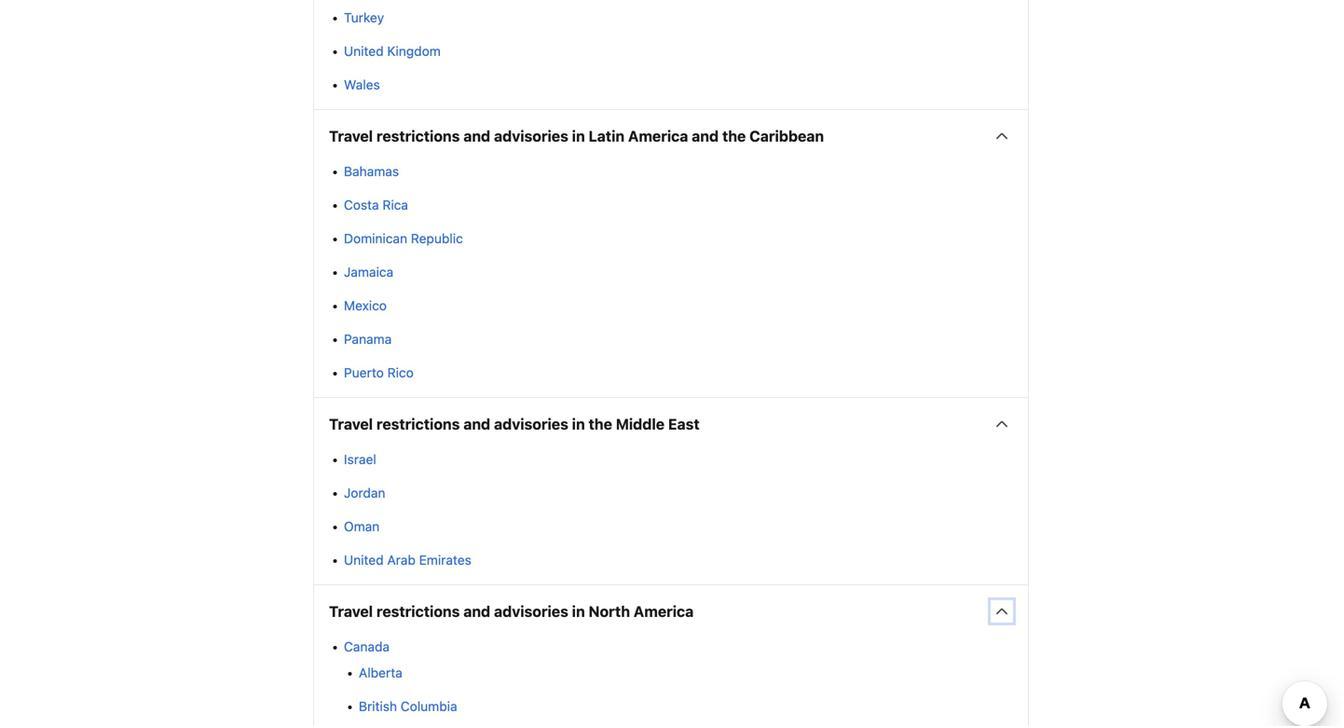 Task type: locate. For each thing, give the bounding box(es) containing it.
3 in from the top
[[572, 603, 585, 620]]

2 vertical spatial advisories
[[494, 603, 568, 620]]

1 restrictions from the top
[[377, 127, 460, 145]]

america right north
[[634, 603, 694, 620]]

the left caribbean
[[722, 127, 746, 145]]

in left the middle
[[572, 415, 585, 433]]

the
[[722, 127, 746, 145], [589, 415, 612, 433]]

canada link
[[344, 639, 390, 654]]

canada
[[344, 639, 390, 654]]

dominican republic
[[344, 231, 463, 246]]

2 travel from the top
[[329, 415, 373, 433]]

restrictions inside travel restrictions and advisories in the middle east dropdown button
[[377, 415, 460, 433]]

jamaica link
[[344, 264, 393, 280]]

united
[[344, 43, 384, 59], [344, 552, 384, 568]]

bahamas
[[344, 164, 399, 179]]

in inside dropdown button
[[572, 415, 585, 433]]

2 vertical spatial in
[[572, 603, 585, 620]]

in left north
[[572, 603, 585, 620]]

0 vertical spatial travel
[[329, 127, 373, 145]]

1 in from the top
[[572, 127, 585, 145]]

2 vertical spatial restrictions
[[377, 603, 460, 620]]

dominican republic link
[[344, 231, 463, 246]]

united arab emirates link
[[344, 552, 472, 568]]

jordan link
[[344, 485, 385, 501]]

1 vertical spatial travel
[[329, 415, 373, 433]]

british
[[359, 699, 397, 714]]

2 united from the top
[[344, 552, 384, 568]]

1 vertical spatial united
[[344, 552, 384, 568]]

0 vertical spatial restrictions
[[377, 127, 460, 145]]

caribbean
[[750, 127, 824, 145]]

2 restrictions from the top
[[377, 415, 460, 433]]

alberta
[[359, 665, 402, 681]]

and for north
[[463, 603, 490, 620]]

travel for travel restrictions and advisories in north america
[[329, 603, 373, 620]]

2 vertical spatial travel
[[329, 603, 373, 620]]

3 restrictions from the top
[[377, 603, 460, 620]]

restrictions inside travel restrictions and advisories in latin america and the caribbean "dropdown button"
[[377, 127, 460, 145]]

america inside travel restrictions and advisories in latin america and the caribbean "dropdown button"
[[628, 127, 688, 145]]

2 advisories from the top
[[494, 415, 568, 433]]

advisories for latin
[[494, 127, 568, 145]]

and for latin
[[463, 127, 490, 145]]

and
[[463, 127, 490, 145], [692, 127, 719, 145], [463, 415, 490, 433], [463, 603, 490, 620]]

united for united kingdom
[[344, 43, 384, 59]]

0 vertical spatial the
[[722, 127, 746, 145]]

advisories inside dropdown button
[[494, 415, 568, 433]]

in left 'latin'
[[572, 127, 585, 145]]

restrictions down 'rico'
[[377, 415, 460, 433]]

in for the
[[572, 415, 585, 433]]

0 vertical spatial united
[[344, 43, 384, 59]]

travel restrictions and advisories in latin america and the caribbean button
[[314, 110, 1028, 162]]

restrictions inside travel restrictions and advisories in north america dropdown button
[[377, 603, 460, 620]]

1 vertical spatial in
[[572, 415, 585, 433]]

travel up bahamas
[[329, 127, 373, 145]]

in inside dropdown button
[[572, 603, 585, 620]]

oman
[[344, 519, 380, 534]]

travel for travel restrictions and advisories in the middle east
[[329, 415, 373, 433]]

in for latin
[[572, 127, 585, 145]]

british columbia
[[359, 699, 457, 714]]

3 travel from the top
[[329, 603, 373, 620]]

0 horizontal spatial the
[[589, 415, 612, 433]]

1 vertical spatial advisories
[[494, 415, 568, 433]]

america inside travel restrictions and advisories in north america dropdown button
[[634, 603, 694, 620]]

travel inside "dropdown button"
[[329, 127, 373, 145]]

in
[[572, 127, 585, 145], [572, 415, 585, 433], [572, 603, 585, 620]]

panama
[[344, 332, 392, 347]]

restrictions
[[377, 127, 460, 145], [377, 415, 460, 433], [377, 603, 460, 620]]

travel up canada
[[329, 603, 373, 620]]

advisories inside "dropdown button"
[[494, 127, 568, 145]]

0 vertical spatial advisories
[[494, 127, 568, 145]]

1 vertical spatial the
[[589, 415, 612, 433]]

united down oman
[[344, 552, 384, 568]]

restrictions for travel restrictions and advisories in the middle east
[[377, 415, 460, 433]]

travel
[[329, 127, 373, 145], [329, 415, 373, 433], [329, 603, 373, 620]]

travel inside dropdown button
[[329, 603, 373, 620]]

1 travel from the top
[[329, 127, 373, 145]]

restrictions up bahamas link
[[377, 127, 460, 145]]

1 vertical spatial restrictions
[[377, 415, 460, 433]]

united down turkey
[[344, 43, 384, 59]]

1 advisories from the top
[[494, 127, 568, 145]]

and inside travel restrictions and advisories in north america dropdown button
[[463, 603, 490, 620]]

israel link
[[344, 452, 376, 467]]

1 vertical spatial america
[[634, 603, 694, 620]]

0 vertical spatial in
[[572, 127, 585, 145]]

advisories for north
[[494, 603, 568, 620]]

america right 'latin'
[[628, 127, 688, 145]]

and for the
[[463, 415, 490, 433]]

united for united arab emirates
[[344, 552, 384, 568]]

0 vertical spatial america
[[628, 127, 688, 145]]

costa rica link
[[344, 197, 408, 213]]

america
[[628, 127, 688, 145], [634, 603, 694, 620]]

1 horizontal spatial the
[[722, 127, 746, 145]]

travel inside dropdown button
[[329, 415, 373, 433]]

puerto
[[344, 365, 384, 380]]

north
[[589, 603, 630, 620]]

advisories inside dropdown button
[[494, 603, 568, 620]]

1 united from the top
[[344, 43, 384, 59]]

advisories
[[494, 127, 568, 145], [494, 415, 568, 433], [494, 603, 568, 620]]

travel restrictions and advisories in latin america and the caribbean
[[329, 127, 824, 145]]

3 advisories from the top
[[494, 603, 568, 620]]

travel up "israel"
[[329, 415, 373, 433]]

east
[[668, 415, 700, 433]]

columbia
[[401, 699, 457, 714]]

restrictions down united arab emirates on the bottom left
[[377, 603, 460, 620]]

in inside "dropdown button"
[[572, 127, 585, 145]]

the left the middle
[[589, 415, 612, 433]]

in for north
[[572, 603, 585, 620]]

alberta link
[[359, 665, 402, 681]]

the inside dropdown button
[[589, 415, 612, 433]]

america for north
[[634, 603, 694, 620]]

2 in from the top
[[572, 415, 585, 433]]

and inside travel restrictions and advisories in the middle east dropdown button
[[463, 415, 490, 433]]



Task type: describe. For each thing, give the bounding box(es) containing it.
the inside "dropdown button"
[[722, 127, 746, 145]]

travel for travel restrictions and advisories in latin america and the caribbean
[[329, 127, 373, 145]]

rica
[[383, 197, 408, 213]]

puerto rico
[[344, 365, 414, 380]]

kingdom
[[387, 43, 441, 59]]

middle
[[616, 415, 665, 433]]

israel
[[344, 452, 376, 467]]

travel restrictions and advisories in the middle east button
[[314, 398, 1028, 450]]

dominican
[[344, 231, 407, 246]]

united arab emirates
[[344, 552, 472, 568]]

wales link
[[344, 77, 380, 92]]

restrictions for travel restrictions and advisories in north america
[[377, 603, 460, 620]]

restrictions for travel restrictions and advisories in latin america and the caribbean
[[377, 127, 460, 145]]

travel restrictions and advisories in north america button
[[314, 586, 1028, 638]]

republic
[[411, 231, 463, 246]]

latin
[[589, 127, 625, 145]]

oman link
[[344, 519, 380, 534]]

travel restrictions and advisories in the middle east
[[329, 415, 700, 433]]

mexico
[[344, 298, 387, 313]]

costa
[[344, 197, 379, 213]]

wales
[[344, 77, 380, 92]]

arab
[[387, 552, 416, 568]]

mexico link
[[344, 298, 387, 313]]

america for latin
[[628, 127, 688, 145]]

costa rica
[[344, 197, 408, 213]]

rico
[[387, 365, 414, 380]]

advisories for the
[[494, 415, 568, 433]]

jordan
[[344, 485, 385, 501]]

panama link
[[344, 332, 392, 347]]

jamaica
[[344, 264, 393, 280]]

british columbia link
[[359, 699, 457, 714]]

united kingdom link
[[344, 43, 441, 59]]

travel restrictions and advisories in north america
[[329, 603, 694, 620]]

emirates
[[419, 552, 472, 568]]

united kingdom
[[344, 43, 441, 59]]

puerto rico link
[[344, 365, 414, 380]]

turkey link
[[344, 10, 384, 25]]

bahamas link
[[344, 164, 399, 179]]

turkey
[[344, 10, 384, 25]]



Task type: vqa. For each thing, say whether or not it's contained in the screenshot.
Bahamas LINK
yes



